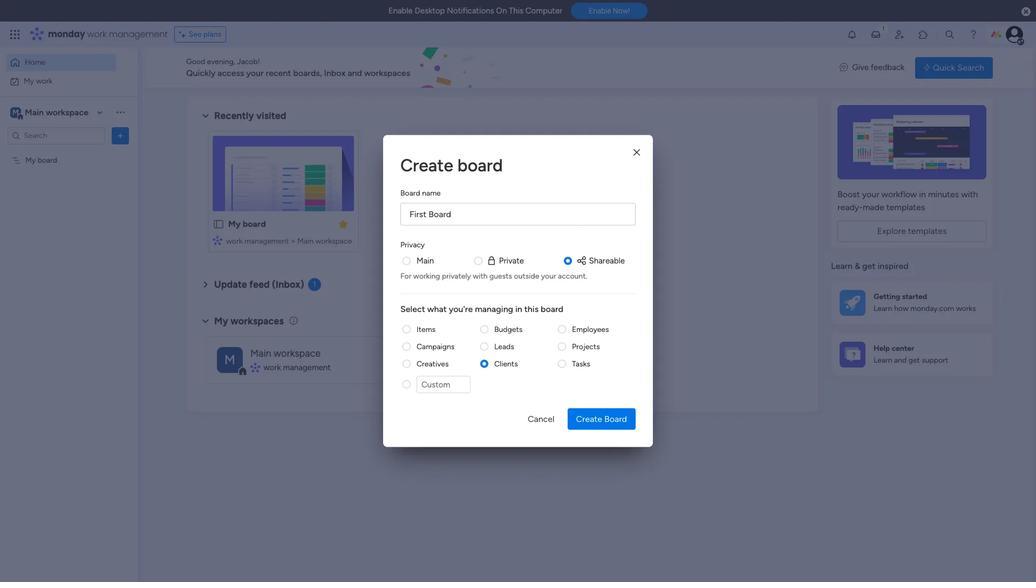 Task type: locate. For each thing, give the bounding box(es) containing it.
0 horizontal spatial with
[[473, 271, 488, 281]]

privately
[[442, 271, 471, 281]]

jacob simon image
[[1006, 26, 1023, 43]]

update feed (inbox)
[[214, 279, 304, 291]]

main
[[25, 107, 44, 117], [297, 237, 314, 246], [417, 256, 434, 266], [250, 348, 271, 360]]

boards,
[[293, 68, 322, 78]]

0 horizontal spatial enable
[[388, 6, 413, 16]]

with left the "guests"
[[473, 271, 488, 281]]

templates image image
[[841, 105, 983, 180]]

0 vertical spatial workspace image
[[10, 107, 21, 118]]

budgets
[[494, 325, 522, 334]]

create board
[[400, 155, 503, 176]]

1 vertical spatial my board
[[228, 219, 266, 229]]

my board right 'public board' image
[[228, 219, 266, 229]]

get down center at right
[[909, 356, 920, 365]]

1 horizontal spatial with
[[961, 189, 978, 200]]

workspace
[[46, 107, 89, 117], [315, 237, 352, 246], [274, 348, 321, 360]]

account.
[[558, 271, 587, 281]]

1 horizontal spatial in
[[919, 189, 926, 200]]

for
[[400, 271, 411, 281]]

select what you're managing in this board heading
[[400, 303, 636, 316]]

plans
[[203, 30, 221, 39]]

my board inside list box
[[25, 156, 57, 165]]

works
[[956, 304, 976, 314]]

1 horizontal spatial workspace image
[[217, 347, 243, 373]]

you're
[[449, 304, 473, 314]]

option
[[0, 151, 138, 153]]

0 vertical spatial my board
[[25, 156, 57, 165]]

enable left now!
[[589, 7, 611, 15]]

close image
[[633, 148, 640, 156]]

in inside boost your workflow in minutes with ready-made templates
[[919, 189, 926, 200]]

2 vertical spatial workspace
[[274, 348, 321, 360]]

main workspace inside workspace selection element
[[25, 107, 89, 117]]

recently
[[214, 110, 254, 122]]

0 horizontal spatial my board
[[25, 156, 57, 165]]

what
[[427, 304, 447, 314]]

give
[[852, 63, 869, 72]]

good
[[186, 57, 205, 66]]

0 vertical spatial with
[[961, 189, 978, 200]]

1 horizontal spatial my board
[[228, 219, 266, 229]]

1 horizontal spatial create
[[576, 414, 602, 424]]

with inside boost your workflow in minutes with ready-made templates
[[961, 189, 978, 200]]

create inside heading
[[400, 155, 453, 176]]

2 vertical spatial your
[[541, 271, 556, 281]]

name
[[422, 189, 441, 198]]

1 vertical spatial management
[[244, 237, 289, 246]]

shareable button
[[576, 255, 625, 267]]

work
[[87, 28, 107, 40], [36, 76, 52, 86], [226, 237, 243, 246], [263, 363, 281, 373]]

enable
[[388, 6, 413, 16], [589, 7, 611, 15]]

(inbox)
[[272, 279, 304, 291]]

made
[[863, 202, 884, 213]]

my down home
[[24, 76, 34, 86]]

board
[[458, 155, 503, 176], [38, 156, 57, 165], [243, 219, 266, 229], [541, 304, 563, 314]]

0 horizontal spatial workspaces
[[230, 316, 284, 327]]

create
[[400, 155, 453, 176], [576, 414, 602, 424]]

work right monday
[[87, 28, 107, 40]]

learn inside getting started learn how monday.com works
[[874, 304, 892, 314]]

boost
[[837, 189, 860, 200]]

main down the my work
[[25, 107, 44, 117]]

Custom field
[[417, 376, 471, 394]]

with inside privacy element
[[473, 271, 488, 281]]

work down my workspaces
[[263, 363, 281, 373]]

your right outside
[[541, 271, 556, 281]]

and right inbox
[[348, 68, 362, 78]]

0 horizontal spatial board
[[400, 189, 420, 198]]

management
[[109, 28, 168, 40], [244, 237, 289, 246], [283, 363, 331, 373]]

main up working
[[417, 256, 434, 266]]

2 vertical spatial management
[[283, 363, 331, 373]]

home
[[25, 58, 45, 67]]

1 horizontal spatial m
[[224, 352, 235, 368]]

0 vertical spatial templates
[[886, 202, 925, 213]]

1 horizontal spatial board
[[604, 414, 627, 424]]

privacy element
[[400, 255, 636, 281]]

workspace down the remove from favorites icon
[[315, 237, 352, 246]]

templates
[[886, 202, 925, 213], [908, 226, 947, 236]]

0 vertical spatial and
[[348, 68, 362, 78]]

2 horizontal spatial your
[[862, 189, 879, 200]]

in inside heading
[[515, 304, 522, 314]]

1 horizontal spatial get
[[909, 356, 920, 365]]

workspaces down the update feed (inbox) at the left top of the page
[[230, 316, 284, 327]]

workflow
[[881, 189, 917, 200]]

quickly
[[186, 68, 215, 78]]

Search in workspace field
[[23, 130, 90, 142]]

leads
[[494, 342, 514, 351]]

in left this
[[515, 304, 522, 314]]

workspaces inside good evening, jacob! quickly access your recent boards, inbox and workspaces
[[364, 68, 410, 78]]

inbox
[[324, 68, 346, 78]]

learn down getting
[[874, 304, 892, 314]]

apps image
[[918, 29, 929, 40]]

workspaces
[[364, 68, 410, 78], [230, 316, 284, 327]]

create up name
[[400, 155, 453, 176]]

board inside select what you're managing in this board heading
[[541, 304, 563, 314]]

my board down search in workspace field
[[25, 156, 57, 165]]

work management > main workspace
[[226, 237, 352, 246]]

1 vertical spatial with
[[473, 271, 488, 281]]

and
[[348, 68, 362, 78], [894, 356, 907, 365]]

quick search
[[933, 62, 984, 73]]

projects
[[572, 342, 600, 351]]

enable left desktop
[[388, 6, 413, 16]]

work up update
[[226, 237, 243, 246]]

and down center at right
[[894, 356, 907, 365]]

learn
[[831, 261, 853, 271], [874, 304, 892, 314], [874, 356, 892, 365]]

0 vertical spatial create
[[400, 155, 453, 176]]

board inside create board button
[[604, 414, 627, 424]]

now!
[[613, 7, 630, 15]]

1
[[313, 280, 316, 289]]

0 horizontal spatial main workspace
[[25, 107, 89, 117]]

0 vertical spatial workspaces
[[364, 68, 410, 78]]

work down home
[[36, 76, 52, 86]]

0 horizontal spatial create
[[400, 155, 453, 176]]

workspaces right inbox
[[364, 68, 410, 78]]

update
[[214, 279, 247, 291]]

1 vertical spatial in
[[515, 304, 522, 314]]

component image left the work management
[[250, 363, 260, 373]]

learn left &
[[831, 261, 853, 271]]

templates down workflow
[[886, 202, 925, 213]]

0 horizontal spatial get
[[862, 261, 876, 271]]

0 vertical spatial m
[[12, 108, 19, 117]]

monday.com
[[910, 304, 954, 314]]

templates inside boost your workflow in minutes with ready-made templates
[[886, 202, 925, 213]]

main workspace up search in workspace field
[[25, 107, 89, 117]]

1 horizontal spatial main workspace
[[250, 348, 321, 360]]

explore templates button
[[837, 221, 986, 242]]

component image for work management
[[250, 363, 260, 373]]

learn inside help center learn and get support
[[874, 356, 892, 365]]

1 vertical spatial and
[[894, 356, 907, 365]]

your
[[246, 68, 264, 78], [862, 189, 879, 200], [541, 271, 556, 281]]

1 horizontal spatial and
[[894, 356, 907, 365]]

board name heading
[[400, 188, 441, 199]]

your down jacob!
[[246, 68, 264, 78]]

my
[[24, 76, 34, 86], [25, 156, 36, 165], [228, 219, 241, 229], [214, 316, 228, 327]]

get right &
[[862, 261, 876, 271]]

board
[[400, 189, 420, 198], [604, 414, 627, 424]]

1 vertical spatial templates
[[908, 226, 947, 236]]

1 vertical spatial workspace image
[[217, 347, 243, 373]]

items
[[417, 325, 436, 334]]

1 horizontal spatial workspaces
[[364, 68, 410, 78]]

component image down 'public board' image
[[213, 236, 222, 245]]

0 vertical spatial in
[[919, 189, 926, 200]]

1 vertical spatial component image
[[250, 363, 260, 373]]

1 vertical spatial get
[[909, 356, 920, 365]]

create board heading
[[400, 152, 636, 178]]

in
[[919, 189, 926, 200], [515, 304, 522, 314]]

my board
[[25, 156, 57, 165], [228, 219, 266, 229]]

v2 bolt switch image
[[924, 62, 930, 74]]

with right minutes at the top right of page
[[961, 189, 978, 200]]

close my workspaces image
[[199, 315, 212, 328]]

0 vertical spatial board
[[400, 189, 420, 198]]

and inside good evening, jacob! quickly access your recent boards, inbox and workspaces
[[348, 68, 362, 78]]

main workspace
[[25, 107, 89, 117], [250, 348, 321, 360]]

workspace image
[[10, 107, 21, 118], [217, 347, 243, 373]]

enable inside button
[[589, 7, 611, 15]]

with
[[961, 189, 978, 200], [473, 271, 488, 281]]

center
[[892, 344, 914, 353]]

your inside privacy element
[[541, 271, 556, 281]]

board inside create board heading
[[458, 155, 503, 176]]

employees
[[572, 325, 609, 334]]

1 horizontal spatial enable
[[589, 7, 611, 15]]

1 vertical spatial learn
[[874, 304, 892, 314]]

my right 'public board' image
[[228, 219, 241, 229]]

1 vertical spatial workspaces
[[230, 316, 284, 327]]

templates right explore
[[908, 226, 947, 236]]

your up made
[[862, 189, 879, 200]]

workspace up the work management
[[274, 348, 321, 360]]

get inside help center learn and get support
[[909, 356, 920, 365]]

1 vertical spatial your
[[862, 189, 879, 200]]

0 horizontal spatial in
[[515, 304, 522, 314]]

m
[[12, 108, 19, 117], [224, 352, 235, 368]]

0 horizontal spatial component image
[[213, 236, 222, 245]]

1 horizontal spatial component image
[[250, 363, 260, 373]]

main inside privacy element
[[417, 256, 434, 266]]

0 vertical spatial main workspace
[[25, 107, 89, 117]]

0 vertical spatial your
[[246, 68, 264, 78]]

my down search in workspace field
[[25, 156, 36, 165]]

0 horizontal spatial m
[[12, 108, 19, 117]]

in left minutes at the top right of page
[[919, 189, 926, 200]]

on
[[496, 6, 507, 16]]

invite members image
[[894, 29, 905, 40]]

m inside workspace selection element
[[12, 108, 19, 117]]

search everything image
[[944, 29, 955, 40]]

get
[[862, 261, 876, 271], [909, 356, 920, 365]]

create right cancel
[[576, 414, 602, 424]]

learn down "help"
[[874, 356, 892, 365]]

1 vertical spatial create
[[576, 414, 602, 424]]

tasks
[[572, 359, 590, 369]]

computer
[[525, 6, 562, 16]]

0 horizontal spatial your
[[246, 68, 264, 78]]

1 vertical spatial main workspace
[[250, 348, 321, 360]]

0 vertical spatial component image
[[213, 236, 222, 245]]

1 horizontal spatial your
[[541, 271, 556, 281]]

management for work management > main workspace
[[244, 237, 289, 246]]

creatives
[[417, 359, 449, 369]]

0 horizontal spatial and
[[348, 68, 362, 78]]

m for left workspace icon
[[12, 108, 19, 117]]

main workspace up the work management
[[250, 348, 321, 360]]

home button
[[6, 54, 116, 71]]

component image for work management > main workspace
[[213, 236, 222, 245]]

2 vertical spatial learn
[[874, 356, 892, 365]]

component image
[[213, 236, 222, 245], [250, 363, 260, 373]]

0 horizontal spatial workspace image
[[10, 107, 21, 118]]

minutes
[[928, 189, 959, 200]]

learn for getting
[[874, 304, 892, 314]]

getting
[[874, 292, 900, 302]]

ready-
[[837, 202, 863, 213]]

workspace up search in workspace field
[[46, 107, 89, 117]]

1 vertical spatial board
[[604, 414, 627, 424]]

1 vertical spatial workspace
[[315, 237, 352, 246]]

create inside button
[[576, 414, 602, 424]]

1 vertical spatial m
[[224, 352, 235, 368]]



Task type: vqa. For each thing, say whether or not it's contained in the screenshot.
ENABLE in button
yes



Task type: describe. For each thing, give the bounding box(es) containing it.
guests
[[489, 271, 512, 281]]

help center learn and get support
[[874, 344, 948, 365]]

help image
[[968, 29, 979, 40]]

cancel button
[[519, 409, 563, 430]]

board inside board name heading
[[400, 189, 420, 198]]

clients
[[494, 359, 518, 369]]

quick search button
[[915, 57, 993, 79]]

feedback
[[871, 63, 904, 72]]

your inside boost your workflow in minutes with ready-made templates
[[862, 189, 879, 200]]

visited
[[256, 110, 286, 122]]

board name
[[400, 189, 441, 198]]

select
[[400, 304, 425, 314]]

search
[[957, 62, 984, 73]]

boost your workflow in minutes with ready-made templates
[[837, 189, 978, 213]]

dapulse close image
[[1022, 6, 1031, 17]]

my inside list box
[[25, 156, 36, 165]]

quick
[[933, 62, 955, 73]]

see plans
[[189, 30, 221, 39]]

give feedback
[[852, 63, 904, 72]]

monday
[[48, 28, 85, 40]]

main down my workspaces
[[250, 348, 271, 360]]

Board name field
[[400, 203, 636, 226]]

see
[[189, 30, 202, 39]]

select what you're managing in this board
[[400, 304, 563, 314]]

desktop
[[415, 6, 445, 16]]

0 vertical spatial learn
[[831, 261, 853, 271]]

privacy
[[400, 240, 425, 250]]

see plans button
[[174, 26, 226, 43]]

work inside button
[[36, 76, 52, 86]]

my inside button
[[24, 76, 34, 86]]

recent
[[266, 68, 291, 78]]

working
[[413, 271, 440, 281]]

managing
[[475, 304, 513, 314]]

monday work management
[[48, 28, 168, 40]]

this
[[509, 6, 523, 16]]

privacy heading
[[400, 239, 425, 251]]

learn & get inspired
[[831, 261, 909, 271]]

public board image
[[213, 219, 224, 230]]

started
[[902, 292, 927, 302]]

enable now! button
[[571, 3, 648, 19]]

management for work management
[[283, 363, 331, 373]]

my right close my workspaces image
[[214, 316, 228, 327]]

>
[[291, 237, 296, 246]]

help
[[874, 344, 890, 353]]

getting started element
[[831, 281, 993, 325]]

my work
[[24, 76, 52, 86]]

main button
[[417, 255, 434, 267]]

select what you're managing in this board option group
[[400, 324, 636, 400]]

this
[[524, 304, 539, 314]]

learn for help
[[874, 356, 892, 365]]

my workspaces
[[214, 316, 284, 327]]

good evening, jacob! quickly access your recent boards, inbox and workspaces
[[186, 57, 410, 78]]

cancel
[[528, 414, 554, 424]]

v2 user feedback image
[[840, 62, 848, 74]]

campaigns
[[417, 342, 455, 351]]

open update feed (inbox) image
[[199, 278, 212, 291]]

m for bottom workspace icon
[[224, 352, 235, 368]]

work management
[[263, 363, 331, 373]]

recently visited
[[214, 110, 286, 122]]

create board
[[576, 414, 627, 424]]

main right >
[[297, 237, 314, 246]]

0 vertical spatial workspace
[[46, 107, 89, 117]]

evening,
[[207, 57, 235, 66]]

create board button
[[567, 409, 636, 430]]

close recently visited image
[[199, 110, 212, 122]]

notifications image
[[847, 29, 857, 40]]

your inside good evening, jacob! quickly access your recent boards, inbox and workspaces
[[246, 68, 264, 78]]

select product image
[[10, 29, 21, 40]]

enable desktop notifications on this computer
[[388, 6, 562, 16]]

0 vertical spatial get
[[862, 261, 876, 271]]

private
[[499, 256, 524, 266]]

feed
[[249, 279, 270, 291]]

inspired
[[878, 261, 909, 271]]

my board list box
[[0, 149, 138, 315]]

workspace selection element
[[10, 106, 90, 120]]

notifications
[[447, 6, 494, 16]]

access
[[218, 68, 244, 78]]

create for create board
[[400, 155, 453, 176]]

my work button
[[6, 73, 116, 90]]

for working privately with guests outside your account.
[[400, 271, 587, 281]]

enable for enable now!
[[589, 7, 611, 15]]

enable for enable desktop notifications on this computer
[[388, 6, 413, 16]]

how
[[894, 304, 909, 314]]

main inside workspace selection element
[[25, 107, 44, 117]]

explore
[[877, 226, 906, 236]]

&
[[855, 261, 860, 271]]

1 image
[[879, 22, 888, 34]]

create for create board
[[576, 414, 602, 424]]

inbox image
[[870, 29, 881, 40]]

enable now!
[[589, 7, 630, 15]]

jacob!
[[237, 57, 260, 66]]

outside
[[514, 271, 539, 281]]

0 vertical spatial management
[[109, 28, 168, 40]]

shareable
[[589, 256, 625, 266]]

templates inside button
[[908, 226, 947, 236]]

help center element
[[831, 333, 993, 376]]

explore templates
[[877, 226, 947, 236]]

private button
[[486, 255, 524, 267]]

support
[[922, 356, 948, 365]]

remove from favorites image
[[338, 219, 349, 230]]

getting started learn how monday.com works
[[874, 292, 976, 314]]

and inside help center learn and get support
[[894, 356, 907, 365]]

board inside my board list box
[[38, 156, 57, 165]]



